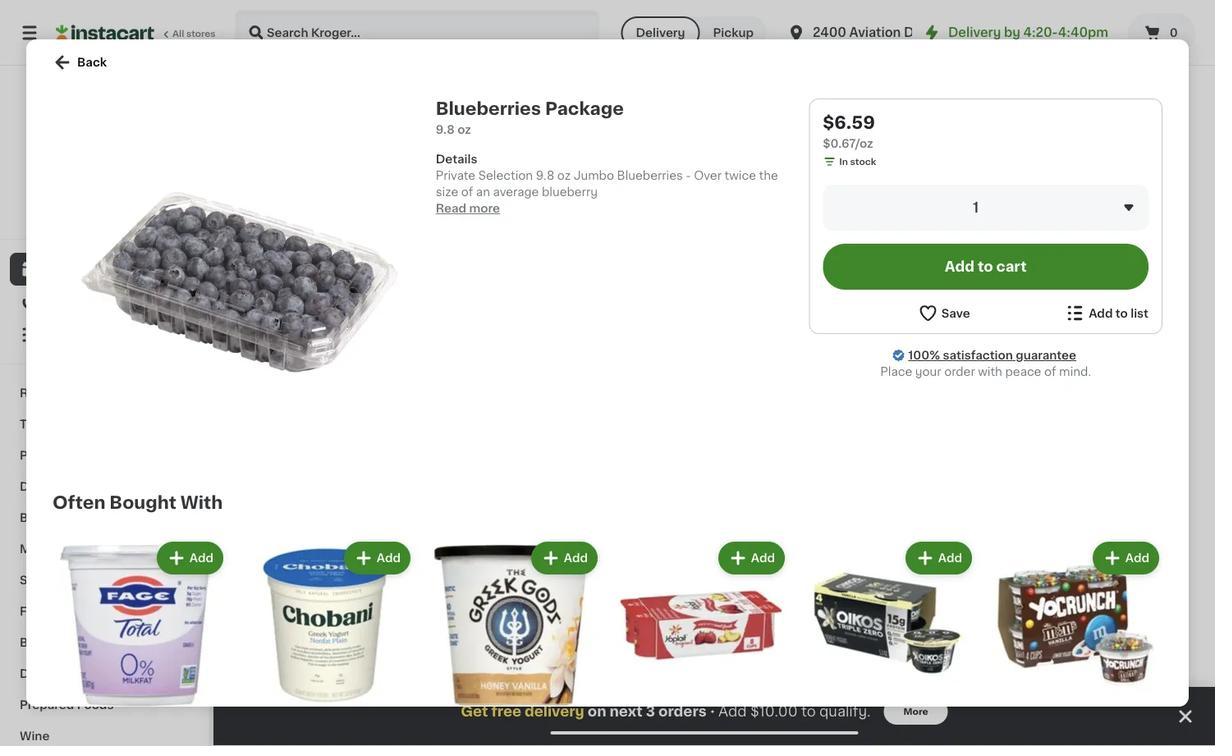 Task type: vqa. For each thing, say whether or not it's contained in the screenshot.
Created
no



Task type: locate. For each thing, give the bounding box(es) containing it.
view for 10
[[993, 15, 1021, 26]]

1 vertical spatial 6
[[888, 545, 900, 563]]

blueberries
[[436, 100, 541, 117], [617, 170, 683, 181]]

6 add button from the left
[[1094, 544, 1158, 573]]

average
[[493, 186, 539, 198]]

sponsored badge image
[[721, 631, 770, 641], [879, 663, 929, 673]]

super
[[1085, 567, 1119, 579]]

organic for organic lime 2 lb bag
[[246, 239, 292, 250]]

save
[[942, 307, 970, 319]]

1 vertical spatial 100%
[[908, 350, 940, 361]]

0 vertical spatial 100% satisfaction guarantee
[[42, 199, 174, 208]]

100% satisfaction guarantee
[[42, 199, 174, 208], [908, 350, 1076, 361]]

add left "$ 2 49"
[[377, 553, 401, 564]]

10 for 10 99
[[888, 217, 908, 234]]

99 inside $ 4 99
[[269, 218, 282, 227]]

0 horizontal spatial lb
[[254, 255, 263, 264]]

6
[[1047, 217, 1058, 234], [888, 545, 900, 563], [721, 599, 727, 609]]

0 vertical spatial &
[[54, 481, 64, 493]]

6 up doritos
[[888, 545, 900, 563]]

0 horizontal spatial 100%
[[42, 199, 67, 208]]

beverages
[[20, 512, 83, 524]]

add button
[[158, 544, 222, 573], [345, 544, 409, 573], [533, 544, 596, 573], [720, 544, 783, 573], [907, 544, 970, 573], [1094, 544, 1158, 573]]

seedless
[[932, 239, 985, 250], [1063, 239, 1116, 250]]

kroger for kroger original sour cream 16 oz
[[563, 567, 601, 579]]

1 vertical spatial 100% satisfaction guarantee
[[908, 350, 1076, 361]]

to right plus
[[122, 216, 131, 225]]

0 vertical spatial of
[[461, 186, 473, 198]]

3 up thomas'
[[730, 545, 742, 563]]

view
[[993, 15, 1021, 26], [993, 343, 1021, 355], [993, 707, 1021, 719]]

frozen
[[20, 606, 60, 617]]

to right $10.00
[[801, 705, 816, 719]]

add button down with
[[158, 544, 222, 573]]

6 for 6 red seedless watermelon 26 lb
[[1047, 217, 1058, 234]]

99 for 3
[[743, 546, 756, 555]]

(396)
[[1098, 602, 1123, 611]]

100% satisfaction guarantee link
[[908, 347, 1076, 364]]

1 vertical spatial &
[[53, 544, 62, 555]]

0 horizontal spatial original
[[604, 567, 649, 579]]

0 vertical spatial 100%
[[42, 199, 67, 208]]

0 horizontal spatial satisfaction
[[69, 199, 124, 208]]

(5.97k)
[[940, 618, 973, 627]]

1 horizontal spatial blueberries
[[617, 170, 683, 181]]

kroger up cream
[[563, 567, 601, 579]]

item carousel region containing best sellers
[[246, 333, 1182, 683]]

snowfox seedless watermelon
[[879, 239, 985, 267]]

99 up snowfox
[[910, 218, 922, 227]]

view all (40+)
[[993, 15, 1072, 26]]

place your order with peace of mind.
[[880, 366, 1091, 378]]

sponsored badge image for 6
[[879, 663, 929, 673]]

0 horizontal spatial delivery
[[636, 27, 685, 39]]

add to list button
[[1065, 303, 1149, 323]]

0 vertical spatial all
[[1024, 15, 1038, 26]]

0 horizontal spatial blueberries
[[436, 100, 541, 117]]

soft down $2.99 element at right bottom
[[1149, 567, 1173, 579]]

3 inside treatment tracker modal dialog
[[646, 705, 655, 719]]

back
[[77, 57, 107, 68]]

2 view from the top
[[993, 343, 1021, 355]]

2 seedless from the left
[[1063, 239, 1116, 250]]

$ for 4
[[250, 218, 256, 227]]

watermelon
[[879, 255, 949, 267], [1037, 255, 1107, 267]]

1 field
[[823, 185, 1149, 231]]

0 vertical spatial 10
[[888, 217, 908, 234]]

cheese
[[920, 583, 964, 595]]

kroger up pure
[[246, 567, 285, 579]]

0 horizontal spatial 100% satisfaction guarantee
[[42, 199, 174, 208]]

0 vertical spatial organic
[[248, 199, 285, 208]]

100% satisfaction guarantee inside button
[[42, 199, 174, 208]]

blueberries left -
[[617, 170, 683, 181]]

$ up organic lime 2 lb bag
[[250, 218, 256, 227]]

0
[[1170, 27, 1178, 39]]

$ 3 99
[[724, 545, 756, 563]]

0 vertical spatial lb
[[254, 255, 263, 264]]

& for meat
[[53, 544, 62, 555]]

watermelon down snowfox
[[879, 255, 949, 267]]

add up thomas'
[[751, 553, 775, 564]]

0 horizontal spatial 2
[[246, 255, 252, 264]]

$ up cream
[[566, 546, 572, 555]]

0 vertical spatial view
[[993, 15, 1021, 26]]

original left english
[[773, 567, 818, 579]]

1 horizontal spatial sponsored badge image
[[879, 663, 929, 673]]

$2.99 element
[[1037, 543, 1182, 565]]

thanksgiving essentials
[[20, 419, 162, 430]]

soft up tortillas at the right bottom
[[1122, 567, 1146, 579]]

9.8 inside blueberries package 9.8 oz
[[436, 124, 455, 135]]

1 vertical spatial 3
[[646, 705, 655, 719]]

99 inside $ 1 99
[[581, 546, 594, 555]]

kroger up the toast
[[404, 567, 443, 579]]

snacks
[[20, 575, 63, 586]]

kroger inside kroger vegetable oil, pure 48 fl oz many in stock
[[246, 567, 285, 579]]

$
[[250, 218, 256, 227], [408, 546, 414, 555], [724, 546, 730, 555], [566, 546, 572, 555]]

blueberries inside blueberries package 9.8 oz
[[436, 100, 541, 117]]

1 vertical spatial guarantee
[[1016, 350, 1076, 361]]

original inside 'kroger original sour cream 16 oz'
[[604, 567, 649, 579]]

stores
[[186, 29, 216, 38]]

99 inside $ 3 99
[[743, 546, 756, 555]]

10 up snowfox
[[888, 217, 908, 234]]

1 vertical spatial organic
[[246, 239, 292, 250]]

of
[[461, 186, 473, 198], [1044, 366, 1056, 378]]

add inside treatment tracker modal dialog
[[718, 705, 747, 719]]

oz inside blueberries package 9.8 oz
[[458, 124, 471, 135]]

sponsored badge image down muffins
[[721, 631, 770, 641]]

add to cart
[[945, 260, 1027, 274]]

1 horizontal spatial original
[[773, 567, 818, 579]]

1 horizontal spatial of
[[1044, 366, 1056, 378]]

2 left 49
[[414, 545, 425, 563]]

back button
[[53, 53, 107, 72]]

recipes
[[20, 388, 68, 399]]

1 horizontal spatial 3
[[730, 545, 742, 563]]

stock right in
[[850, 157, 876, 166]]

oz inside kroger vegetable oil, pure 48 fl oz many in stock
[[269, 599, 280, 609]]

oz right 16
[[575, 599, 586, 609]]

kroger logo image
[[69, 85, 141, 158]]

1 all from the top
[[1024, 15, 1038, 26]]

0 horizontal spatial 10
[[888, 217, 908, 234]]

0 vertical spatial 3
[[730, 545, 742, 563]]

$0.67/oz
[[823, 138, 873, 149]]

kroger inside 'kroger original sour cream 16 oz'
[[563, 567, 601, 579]]

add button up tortillas at the right bottom
[[1094, 544, 1158, 573]]

1 horizontal spatial seedless
[[1063, 239, 1116, 250]]

$ inside $ 3 99
[[724, 546, 730, 555]]

2 watermelon from the left
[[1037, 255, 1107, 267]]

$ inside $ 4 99
[[250, 218, 256, 227]]

2 vertical spatial view
[[993, 707, 1021, 719]]

1 up add to cart button
[[973, 201, 979, 215]]

100% satisfaction guarantee up plus
[[42, 199, 174, 208]]

1 horizontal spatial ct
[[1050, 615, 1059, 624]]

10 down taco
[[1037, 615, 1047, 624]]

party
[[879, 600, 910, 611]]

0 vertical spatial 2
[[246, 255, 252, 264]]

0 vertical spatial blueberries
[[436, 100, 541, 117]]

2400 aviation dr
[[813, 27, 919, 39]]

delivery for delivery
[[636, 27, 685, 39]]

bakery link
[[10, 627, 200, 658]]

many
[[263, 271, 289, 280], [895, 287, 921, 297], [263, 616, 289, 625], [421, 616, 447, 625], [737, 616, 763, 625], [579, 616, 605, 625], [1054, 631, 1080, 640], [895, 648, 921, 657]]

2 vertical spatial &
[[65, 575, 75, 586]]

& inside 'link'
[[65, 575, 75, 586]]

bought
[[109, 494, 176, 511]]

many down fl
[[263, 616, 289, 625]]

49
[[427, 546, 439, 555]]

muffins
[[721, 583, 765, 595]]

snacks & candy
[[20, 575, 117, 586]]

0 vertical spatial 6
[[1047, 217, 1058, 234]]

1 add button from the left
[[158, 544, 222, 573]]

$ for 3
[[724, 546, 730, 555]]

satisfaction up place your order with peace of mind.
[[943, 350, 1013, 361]]

0 horizontal spatial 6
[[721, 599, 727, 609]]

sponsored badge image down 14.5 oz
[[879, 663, 929, 673]]

10 for 10 ct
[[1037, 615, 1047, 624]]

1 horizontal spatial 9.8
[[536, 170, 554, 181]]

0 horizontal spatial 9.8
[[436, 124, 455, 135]]

organic up $ 4 99
[[248, 199, 285, 208]]

to left list
[[1116, 307, 1128, 319]]

1 horizontal spatial 1
[[973, 201, 979, 215]]

satisfaction inside button
[[69, 199, 124, 208]]

sponsored badge image inside product group
[[721, 631, 770, 641]]

aviation
[[849, 27, 901, 39]]

0 vertical spatial satisfaction
[[69, 199, 124, 208]]

lb left bag
[[254, 255, 263, 264]]

1 original from the left
[[773, 567, 818, 579]]

more
[[904, 707, 928, 716]]

guarantee up peace
[[1016, 350, 1076, 361]]

ct down muffins
[[729, 599, 739, 609]]

99 up doritos
[[902, 546, 914, 555]]

1 horizontal spatial watermelon
[[1037, 255, 1107, 267]]

$ inside $ 1 99
[[566, 546, 572, 555]]

view all (30+)
[[993, 343, 1072, 355]]

0 horizontal spatial ct
[[729, 599, 739, 609]]

$ inside "$ 2 49"
[[408, 546, 414, 555]]

& left candy
[[65, 575, 75, 586]]

0 vertical spatial guarantee
[[126, 199, 174, 208]]

0 horizontal spatial soft
[[1122, 567, 1146, 579]]

3 right next
[[646, 705, 655, 719]]

all inside popup button
[[1024, 343, 1038, 355]]

1 horizontal spatial satisfaction
[[943, 350, 1013, 361]]

stock down (5.97k)
[[934, 648, 960, 657]]

many down muffins
[[737, 616, 763, 625]]

guarantee up save
[[126, 199, 174, 208]]

tortilla
[[924, 567, 963, 579]]

9.8 up blueberry
[[536, 170, 554, 181]]

$ for 1
[[566, 546, 572, 555]]

product group
[[404, 63, 550, 266], [721, 63, 866, 297], [879, 63, 1024, 302], [1037, 63, 1182, 282], [721, 392, 866, 645], [879, 392, 1024, 677], [53, 539, 227, 746], [240, 539, 414, 746], [427, 539, 601, 746], [614, 539, 788, 746], [801, 539, 975, 746], [988, 539, 1163, 746]]

view left (50+)
[[993, 707, 1021, 719]]

in down size at the right bottom of the page
[[924, 648, 932, 657]]

seedless inside snowfox seedless watermelon
[[932, 239, 985, 250]]

0 horizontal spatial watermelon
[[879, 255, 949, 267]]

1 vertical spatial view
[[993, 343, 1021, 355]]

$ up thomas'
[[724, 546, 730, 555]]

kroger
[[66, 216, 97, 225], [246, 567, 285, 579], [404, 567, 443, 579], [563, 567, 601, 579]]

1 vertical spatial blueberries
[[617, 170, 683, 181]]

stock inside kroger vegetable oil, pure 48 fl oz many in stock
[[302, 616, 327, 625]]

satisfaction up add kroger plus to save
[[69, 199, 124, 208]]

1 watermelon from the left
[[879, 255, 949, 267]]

100%
[[42, 199, 67, 208], [908, 350, 940, 361]]

of left an at the left
[[461, 186, 473, 198]]

many down cream
[[579, 616, 605, 625]]

stock down lime
[[302, 271, 327, 280]]

in
[[839, 157, 848, 166]]

many in stock down thomas' original english muffins 6 ct on the bottom right of page
[[737, 616, 802, 625]]

add button up cheese
[[907, 544, 970, 573]]

details
[[436, 154, 477, 165]]

6 inside 6 red seedless watermelon 26 lb
[[1047, 217, 1058, 234]]

to inside treatment tracker modal dialog
[[801, 705, 816, 719]]

1 horizontal spatial 100%
[[908, 350, 940, 361]]

plus
[[99, 216, 119, 225]]

$ 2 49
[[408, 545, 439, 563]]

produce link
[[10, 440, 200, 471]]

item carousel region containing add
[[53, 532, 1186, 746]]

1 horizontal spatial 2
[[414, 545, 425, 563]]

blueberries up "details"
[[436, 100, 541, 117]]

add up save
[[945, 260, 975, 274]]

2 original from the left
[[604, 567, 649, 579]]

99 up cream
[[581, 546, 594, 555]]

organic inside organic lime 2 lb bag
[[246, 239, 292, 250]]

0 vertical spatial sponsored badge image
[[721, 631, 770, 641]]

•
[[710, 705, 715, 718]]

all for 10
[[1024, 15, 1038, 26]]

fresh
[[246, 12, 297, 29]]

0 vertical spatial 9.8
[[436, 124, 455, 135]]

deli
[[20, 668, 43, 680]]

add down 100% satisfaction guarantee button
[[45, 216, 63, 225]]

2 all from the top
[[1024, 343, 1038, 355]]

0 vertical spatial 4
[[256, 217, 268, 234]]

0 horizontal spatial 3
[[646, 705, 655, 719]]

1 vertical spatial 9.8
[[536, 170, 554, 181]]

1 vertical spatial satisfaction
[[943, 350, 1013, 361]]

& for snacks
[[65, 575, 75, 586]]

stock down vegetable
[[302, 616, 327, 625]]

6 for 6 99
[[888, 545, 900, 563]]

1 vertical spatial sponsored badge image
[[879, 663, 929, 673]]

an
[[476, 186, 490, 198]]

39
[[269, 546, 282, 555]]

view up "by"
[[993, 15, 1021, 26]]

None search field
[[235, 10, 600, 56]]

on
[[588, 705, 606, 719]]

1 vertical spatial 4
[[256, 545, 268, 563]]

1 vertical spatial lb
[[1051, 271, 1060, 280]]

4 left "39"
[[256, 545, 268, 563]]

many in stock down 14.5 oz
[[895, 648, 960, 657]]

100% up your
[[908, 350, 940, 361]]

0 horizontal spatial 1
[[572, 545, 580, 563]]

3 inside product group
[[730, 545, 742, 563]]

1 inside item carousel region
[[572, 545, 580, 563]]

in down vegetable
[[291, 616, 299, 625]]

2 horizontal spatial 6
[[1047, 217, 1058, 234]]

1 vertical spatial 2
[[414, 545, 425, 563]]

all up peace
[[1024, 343, 1038, 355]]

lb right 26
[[1051, 271, 1060, 280]]

delivery inside "button"
[[636, 27, 685, 39]]

1 horizontal spatial guarantee
[[1016, 350, 1076, 361]]

lb inside organic lime 2 lb bag
[[254, 255, 263, 264]]

0 horizontal spatial of
[[461, 186, 473, 198]]

2 vertical spatial all
[[1024, 707, 1037, 719]]

prepared
[[20, 700, 74, 711]]

0 vertical spatial ct
[[729, 599, 739, 609]]

add button up the toast
[[345, 544, 409, 573]]

in
[[291, 271, 299, 280], [924, 287, 932, 297], [291, 616, 299, 625], [449, 616, 458, 625], [765, 616, 774, 625], [607, 616, 616, 625], [1082, 631, 1090, 640], [924, 648, 932, 657]]

1
[[973, 201, 979, 215], [572, 545, 580, 563]]

all left (50+)
[[1024, 707, 1037, 719]]

1 horizontal spatial 100% satisfaction guarantee
[[908, 350, 1076, 361]]

1 vertical spatial 10
[[1037, 615, 1047, 624]]

1 seedless from the left
[[932, 239, 985, 250]]

2 vertical spatial 6
[[721, 599, 727, 609]]

2 4 from the top
[[256, 545, 268, 563]]

1 horizontal spatial 10
[[1037, 615, 1047, 624]]

kroger left plus
[[66, 216, 97, 225]]

view inside popup button
[[993, 343, 1021, 355]]

9.8 inside details private selection 9.8 oz jumbo blueberries - over twice the size of an average blueberry read more
[[536, 170, 554, 181]]

10 ct
[[1037, 615, 1059, 624]]

1 horizontal spatial 6
[[888, 545, 900, 563]]

delivery for delivery by 4:20-4:40pm
[[948, 27, 1001, 39]]

& right meat
[[53, 544, 62, 555]]

1 4 from the top
[[256, 217, 268, 234]]

item carousel region
[[246, 4, 1182, 319], [246, 333, 1182, 683], [53, 532, 1186, 746]]

chips,
[[966, 567, 1002, 579]]

kroger original sour cream 16 oz
[[563, 567, 679, 609]]

original inside thomas' original english muffins 6 ct
[[773, 567, 818, 579]]

1 up cream
[[572, 545, 580, 563]]

4 up organic lime 2 lb bag
[[256, 217, 268, 234]]

stock down kroger garlic texas toast
[[460, 616, 486, 625]]

product group containing 3
[[721, 392, 866, 645]]

1 vertical spatial 1
[[572, 545, 580, 563]]

ct down taco
[[1050, 615, 1059, 624]]

99 inside 10 99
[[910, 218, 922, 227]]

3 add button from the left
[[533, 544, 596, 573]]

all
[[172, 29, 184, 38]]

to
[[122, 216, 131, 225], [978, 260, 993, 274], [1116, 307, 1128, 319], [801, 705, 816, 719]]

all up delivery by 4:20-4:40pm
[[1024, 15, 1038, 26]]

pom wonderful ready- to-eat pomegranate arils
[[721, 239, 865, 267]]

lb inside 6 red seedless watermelon 26 lb
[[1051, 271, 1060, 280]]

seedless up the add to cart
[[932, 239, 985, 250]]

oz right fl
[[269, 599, 280, 609]]

snowfox
[[879, 239, 929, 250]]

kroger inside kroger garlic texas toast
[[404, 567, 443, 579]]

6 down muffins
[[721, 599, 727, 609]]

package
[[545, 100, 624, 117]]

seedless right red
[[1063, 239, 1116, 250]]

product group containing 10
[[879, 63, 1024, 302]]

1 horizontal spatial delivery
[[948, 27, 1001, 39]]

snacks & candy link
[[10, 565, 200, 596]]

stock up save button
[[934, 287, 960, 297]]

1 vertical spatial all
[[1024, 343, 1038, 355]]

many in stock down 'kroger original sour cream 16 oz'
[[579, 616, 644, 625]]

delivery left pickup
[[636, 27, 685, 39]]

6 inside thomas' original english muffins 6 ct
[[721, 599, 727, 609]]

14.5
[[879, 631, 898, 640]]

0 horizontal spatial guarantee
[[126, 199, 174, 208]]

1 horizontal spatial soft
[[1149, 567, 1173, 579]]

kroger vegetable oil, pure 48 fl oz many in stock
[[246, 567, 368, 625]]

100% satisfaction guarantee up with
[[908, 350, 1076, 361]]

1 view from the top
[[993, 15, 1021, 26]]

99 up thomas'
[[743, 546, 756, 555]]

foods
[[77, 700, 114, 711]]

1 horizontal spatial lb
[[1051, 271, 1060, 280]]

0 horizontal spatial sponsored badge image
[[721, 631, 770, 641]]

& left eggs
[[54, 481, 64, 493]]

0 vertical spatial 1
[[973, 201, 979, 215]]

view up peace
[[993, 343, 1021, 355]]

0 horizontal spatial seedless
[[932, 239, 985, 250]]



Task type: describe. For each thing, give the bounding box(es) containing it.
0 button
[[1128, 13, 1195, 53]]

stock down (396) at the bottom right of the page
[[1092, 631, 1118, 640]]

save
[[133, 216, 155, 225]]

delivery by 4:20-4:40pm link
[[922, 23, 1108, 43]]

$6.59 $0.67/oz
[[823, 114, 875, 149]]

deli link
[[10, 658, 200, 690]]

oz inside 'kroger original sour cream 16 oz'
[[575, 599, 586, 609]]

add to list
[[1089, 307, 1149, 319]]

doritos tortilla chips, nacho cheese flavored, party size
[[879, 567, 1020, 611]]

pom
[[721, 239, 750, 250]]

all for 6
[[1024, 343, 1038, 355]]

texas
[[483, 567, 516, 579]]

size
[[913, 600, 937, 611]]

in down organic lime 2 lb bag
[[291, 271, 299, 280]]

buy
[[46, 296, 69, 308]]

seafood
[[65, 544, 115, 555]]

details private selection 9.8 oz jumbo blueberries - over twice the size of an average blueberry read more
[[436, 154, 778, 214]]

3 view from the top
[[993, 707, 1021, 719]]

organic lime 2 lb bag
[[246, 239, 323, 264]]

many in stock down (396) at the bottom right of the page
[[1054, 631, 1118, 640]]

add left list
[[1089, 307, 1113, 319]]

sponsored badge image for $
[[721, 631, 770, 641]]

1 vertical spatial ct
[[1050, 615, 1059, 624]]

original for 1
[[604, 567, 649, 579]]

more button
[[884, 699, 948, 725]]

meat & seafood link
[[10, 534, 200, 565]]

instacart logo image
[[56, 23, 154, 43]]

2 inside organic lime 2 lb bag
[[246, 255, 252, 264]]

many in stock down organic lime 2 lb bag
[[263, 271, 327, 280]]

3 all from the top
[[1024, 707, 1037, 719]]

2400
[[813, 27, 846, 39]]

fresh fruit
[[246, 12, 344, 29]]

add kroger plus to save
[[45, 216, 155, 225]]

in down 'kroger original sour cream 16 oz'
[[607, 616, 616, 625]]

best sellers
[[246, 340, 354, 358]]

& for dairy
[[54, 481, 64, 493]]

dairy & eggs link
[[10, 471, 200, 502]]

many in stock up save button
[[895, 287, 960, 297]]

(50+)
[[1040, 707, 1072, 719]]

add down with
[[189, 553, 213, 564]]

recipes link
[[10, 378, 200, 409]]

mind.
[[1059, 366, 1091, 378]]

pure
[[246, 583, 273, 595]]

produce
[[20, 450, 70, 461]]

dr
[[904, 27, 919, 39]]

delivery button
[[621, 16, 700, 49]]

delivery
[[525, 705, 584, 719]]

$ 4 99
[[250, 217, 282, 234]]

organic for organic
[[248, 199, 285, 208]]

stock down 'kroger original sour cream 16 oz'
[[618, 616, 644, 625]]

mission
[[1037, 567, 1082, 579]]

(30+)
[[1040, 343, 1072, 355]]

bag
[[265, 255, 283, 264]]

99 for 1
[[581, 546, 594, 555]]

many in stock down kroger garlic texas toast
[[421, 616, 486, 625]]

in down flour
[[1082, 631, 1090, 640]]

100% satisfaction guarantee button
[[26, 194, 184, 210]]

lime
[[295, 239, 323, 250]]

delivery by 4:20-4:40pm
[[948, 27, 1108, 39]]

stock down thomas' original english muffins 6 ct on the bottom right of page
[[776, 616, 802, 625]]

2400 aviation dr button
[[787, 10, 919, 56]]

mission super soft soft taco flour tortillas
[[1037, 567, 1173, 595]]

size
[[436, 186, 458, 198]]

many down the toast
[[421, 616, 447, 625]]

blueberries inside details private selection 9.8 oz jumbo blueberries - over twice the size of an average blueberry read more
[[617, 170, 683, 181]]

(40+)
[[1040, 15, 1072, 26]]

taco
[[1037, 583, 1065, 595]]

view all (50+) button
[[986, 696, 1090, 729]]

view all (50+)
[[993, 707, 1072, 719]]

many inside kroger vegetable oil, pure 48 fl oz many in stock
[[263, 616, 289, 625]]

watermelon inside snowfox seedless watermelon
[[879, 255, 949, 267]]

often
[[53, 494, 105, 511]]

ct inside thomas' original english muffins 6 ct
[[729, 599, 739, 609]]

vegetable
[[288, 567, 346, 579]]

in stock
[[839, 157, 876, 166]]

product group containing pom wonderful ready- to-eat pomegranate arils
[[721, 63, 866, 297]]

of inside details private selection 9.8 oz jumbo blueberries - over twice the size of an average blueberry read more
[[461, 186, 473, 198]]

$10.00
[[750, 705, 798, 719]]

blueberry
[[542, 186, 598, 198]]

$6.59
[[823, 114, 875, 131]]

in inside kroger vegetable oil, pure 48 fl oz many in stock
[[291, 616, 299, 625]]

oz inside details private selection 9.8 oz jumbo blueberries - over twice the size of an average blueberry read more
[[557, 170, 571, 181]]

guarantee inside button
[[126, 199, 174, 208]]

10 99
[[888, 217, 922, 234]]

99 inside 6 99
[[902, 546, 914, 555]]

blueberries package image
[[66, 112, 407, 453]]

add inside 'link'
[[45, 216, 63, 225]]

$ for 2
[[408, 546, 414, 555]]

thanksgiving
[[20, 419, 98, 430]]

$ 1 99
[[566, 545, 594, 563]]

nacho
[[879, 583, 917, 595]]

toast
[[404, 583, 436, 595]]

many up save button
[[895, 287, 921, 297]]

$3.99 element
[[721, 215, 866, 236]]

thomas' original english muffins 6 ct
[[721, 567, 863, 609]]

2 add button from the left
[[345, 544, 409, 573]]

kroger for kroger garlic texas toast
[[404, 567, 443, 579]]

4:20-
[[1023, 27, 1058, 39]]

add up cream
[[564, 553, 588, 564]]

kroger for kroger vegetable oil, pure 48 fl oz many in stock
[[246, 567, 285, 579]]

english
[[821, 567, 863, 579]]

99 for 4
[[269, 218, 282, 227]]

eggs
[[67, 481, 96, 493]]

private
[[436, 170, 475, 181]]

prepared foods
[[20, 700, 114, 711]]

service type group
[[621, 16, 767, 49]]

26
[[1037, 271, 1049, 280]]

5 add button from the left
[[907, 544, 970, 573]]

in down kroger garlic texas toast
[[449, 616, 458, 625]]

1 inside field
[[973, 201, 979, 215]]

seedless inside 6 red seedless watermelon 26 lb
[[1063, 239, 1116, 250]]

6 99
[[888, 545, 914, 563]]

100% inside button
[[42, 199, 67, 208]]

many down 10 ct
[[1054, 631, 1080, 640]]

again
[[83, 296, 115, 308]]

14.5 oz
[[879, 631, 911, 640]]

get free delivery on next 3 orders • add $10.00 to qualify.
[[461, 705, 871, 719]]

cart
[[996, 260, 1027, 274]]

in up save button
[[924, 287, 932, 297]]

in down thomas' original english muffins 6 ct on the bottom right of page
[[765, 616, 774, 625]]

view for 6
[[993, 343, 1021, 355]]

add up tortillas at the right bottom
[[1125, 553, 1149, 564]]

6 red seedless watermelon 26 lb
[[1037, 217, 1116, 280]]

oz right 14.5
[[900, 631, 911, 640]]

many down bag
[[263, 271, 289, 280]]

treatment tracker modal dialog
[[213, 687, 1215, 746]]

eat
[[738, 255, 757, 267]]

to left cart
[[978, 260, 993, 274]]

with
[[180, 494, 223, 511]]

1 soft from the left
[[1122, 567, 1146, 579]]

1 vertical spatial of
[[1044, 366, 1056, 378]]

many down 14.5 oz
[[895, 648, 921, 657]]

beverages link
[[10, 502, 200, 534]]

to inside 'link'
[[122, 216, 131, 225]]

watermelon inside 6 red seedless watermelon 26 lb
[[1037, 255, 1107, 267]]

4 add button from the left
[[720, 544, 783, 573]]

meat
[[20, 544, 50, 555]]

essentials
[[101, 419, 162, 430]]

read more button
[[436, 200, 500, 217]]

kroger inside 'link'
[[66, 216, 97, 225]]

pickup button
[[700, 16, 767, 49]]

cream
[[563, 583, 601, 595]]

pom wonderful ready- to-eat pomegranate arils button
[[721, 63, 866, 282]]

fl
[[261, 599, 267, 609]]

item carousel region containing fresh fruit
[[246, 4, 1182, 319]]

thanksgiving essentials link
[[10, 409, 200, 440]]

2 soft from the left
[[1149, 567, 1173, 579]]

add up tortilla
[[938, 553, 962, 564]]

original for 3
[[773, 567, 818, 579]]

your
[[915, 366, 941, 378]]

order
[[944, 366, 975, 378]]

qualify.
[[819, 705, 871, 719]]

milk
[[246, 704, 285, 721]]

dairy
[[20, 481, 52, 493]]

flour
[[1067, 583, 1096, 595]]



